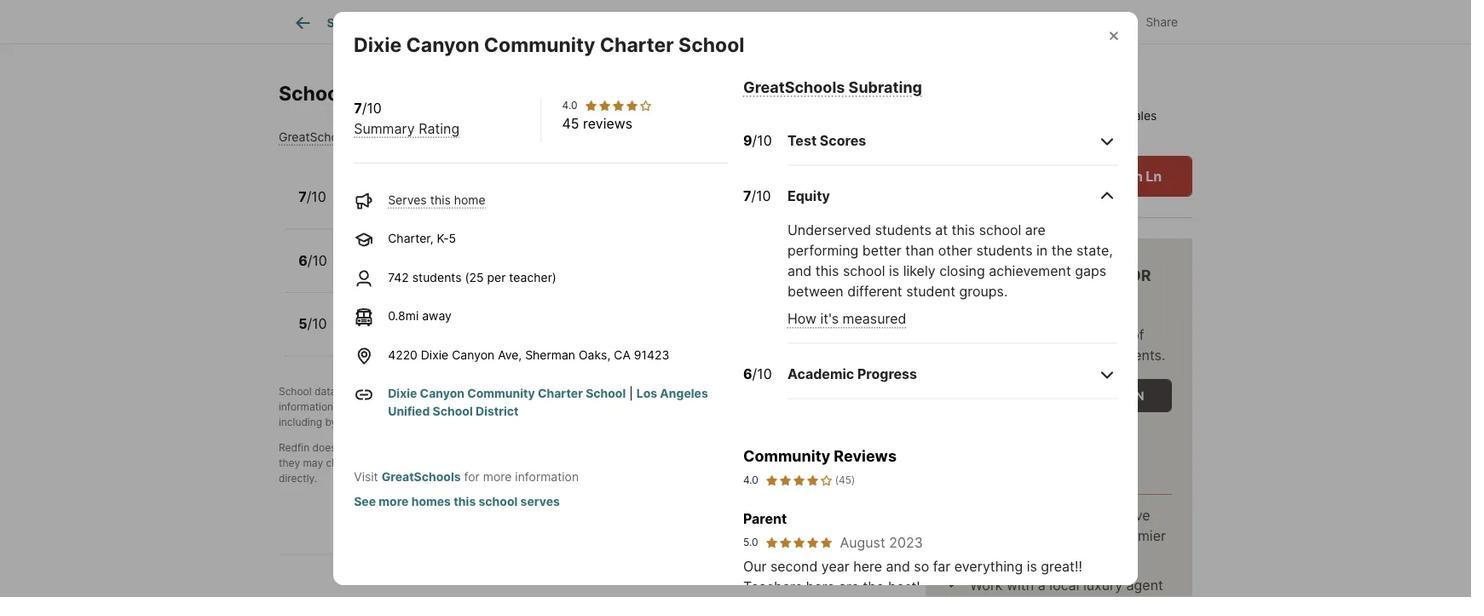 Task type: locate. For each thing, give the bounding box(es) containing it.
local
[[1050, 578, 1080, 594]]

here down the "august"
[[854, 559, 883, 575]]

dixie for dixie canyon community charter school charter, k-5 • serves this home • 0.8mi
[[346, 182, 380, 198]]

1 vertical spatial redfin
[[279, 442, 310, 454]]

0 vertical spatial 5
[[407, 200, 415, 215]]

2 vertical spatial 5
[[299, 316, 307, 333]]

0 vertical spatial here
[[854, 559, 883, 575]]

premier
[[1005, 285, 1073, 304]]

activity
[[926, 126, 967, 140]]

1 vertical spatial 4.0
[[744, 475, 759, 487]]

1 vertical spatial 0.8mi
[[388, 309, 419, 324]]

1 horizontal spatial is
[[889, 263, 900, 280]]

it's
[[821, 311, 839, 327]]

/10 left equity
[[752, 188, 771, 205]]

public,
[[346, 327, 384, 342]]

nonprofit
[[489, 385, 533, 398]]

use
[[795, 385, 812, 398]]

1 horizontal spatial own
[[963, 168, 991, 184]]

rating 4.0 out of 5 element up reviews
[[584, 99, 653, 113]]

first
[[416, 401, 435, 413]]

see more homes this school serves link
[[354, 495, 560, 510]]

canyon up charter, k-5
[[383, 182, 434, 198]]

here down year
[[807, 579, 835, 596]]

/10 inside 7 /10 summary rating
[[362, 100, 382, 116]]

and up desired
[[737, 385, 755, 398]]

dixie down search
[[354, 32, 402, 56]]

0 horizontal spatial schools
[[471, 416, 508, 428]]

0.8mi up 1.7mi
[[539, 200, 570, 215]]

how it's measured
[[788, 311, 907, 327]]

4.0 up 45 in the top left of the page
[[562, 99, 578, 112]]

to right |
[[641, 401, 651, 413]]

6 /10 left louis
[[299, 253, 327, 269]]

home inside dixie canyon community charter school charter, k-5 • serves this home • 0.8mi
[[494, 200, 526, 215]]

or down use
[[809, 401, 819, 413]]

greatschools up step,
[[410, 385, 475, 398]]

0 horizontal spatial by
[[325, 416, 337, 428]]

0 horizontal spatial here
[[807, 579, 835, 596]]

be inside guaranteed to be accurate. to verify school enrollment eligibility, contact the school district directly.
[[494, 457, 506, 469]]

0 vertical spatial redfin
[[601, 385, 632, 398]]

determine
[[653, 401, 702, 413]]

highest
[[1047, 326, 1095, 343]]

school inside school service boundaries are intended to be used as a reference only; they may change and are not
[[546, 442, 579, 454]]

0 horizontal spatial 0.8mi
[[388, 309, 419, 324]]

this down senior
[[469, 327, 489, 342]]

0 horizontal spatial more
[[379, 495, 409, 510]]

and inside the 'track this home's value and nearby sales activity'
[[1062, 108, 1083, 123]]

1 horizontal spatial information
[[515, 470, 579, 485]]

not down redfin does not endorse or guarantee this information.
[[404, 457, 420, 469]]

0 horizontal spatial 4.0
[[562, 99, 578, 112]]

this right track
[[961, 108, 981, 123]]

as inside , a nonprofit organization. redfin recommends buyers and renters use greatschools information and ratings as a
[[394, 401, 405, 413]]

0 vertical spatial or
[[809, 401, 819, 413]]

2 vertical spatial charter,
[[346, 264, 392, 278]]

1 vertical spatial 6 /10
[[744, 366, 772, 383]]

are inside underserved students at this school are performing better than other students in the state, and this school is likely closing achievement gaps between different student groups.
[[1026, 222, 1046, 239]]

/10 left test
[[753, 133, 772, 149]]

the right in
[[1052, 243, 1073, 259]]

community up middle on the left top
[[437, 182, 514, 198]]

7 /10 left equity
[[744, 188, 771, 205]]

7 /10 for charter, k-5 • serves this home • 0.8mi
[[299, 189, 326, 206]]

1 horizontal spatial 7 /10
[[744, 188, 771, 205]]

0 horizontal spatial students
[[412, 270, 462, 285]]

charter, inside dixie canyon community charter school dialog
[[388, 232, 434, 246]]

1 vertical spatial is
[[339, 385, 347, 398]]

to
[[557, 457, 569, 469]]

7 for charter, k-5 • serves this home • 0.8mi
[[299, 189, 307, 206]]

0 vertical spatial own
[[963, 168, 991, 184]]

the inside first step, and conduct their own investigation to determine their desired schools or school districts, including by contacting and visiting the schools themselves.
[[452, 416, 468, 428]]

canyon up visiting
[[420, 387, 465, 401]]

a left first
[[408, 401, 413, 413]]

school up 'different'
[[843, 263, 886, 280]]

1 horizontal spatial here
[[854, 559, 883, 575]]

d.
[[385, 245, 398, 262]]

0 horizontal spatial service
[[582, 442, 617, 454]]

0 horizontal spatial 7 /10
[[299, 189, 326, 206]]

1 vertical spatial information
[[515, 470, 579, 485]]

not up change
[[339, 442, 355, 454]]

dixie inside dixie canyon community charter school charter, k-5 • serves this home • 0.8mi
[[346, 182, 380, 198]]

k- inside dixie canyon community charter school charter, k-5 • serves this home • 0.8mi
[[395, 200, 407, 215]]

community up district
[[467, 387, 535, 401]]

this up guaranteed
[[465, 442, 483, 454]]

/10 up the greatschools summary rating link
[[362, 100, 382, 116]]

2.9mi
[[537, 327, 569, 342]]

1 horizontal spatial more
[[483, 470, 512, 485]]

they
[[279, 457, 300, 469]]

far
[[933, 559, 951, 575]]

the inside about the exclusive services offered to redfin premier customers.
[[1067, 507, 1088, 524]]

greatschools down academic progress
[[815, 385, 880, 398]]

and right value
[[1062, 108, 1083, 123]]

7 /10 down greatschools summary rating
[[299, 189, 326, 206]]

1 horizontal spatial 6 /10
[[744, 366, 772, 383]]

schedule
[[974, 389, 1038, 403]]

more right for
[[483, 470, 512, 485]]

1 vertical spatial students
[[977, 243, 1033, 259]]

grant
[[418, 309, 455, 325]]

customers.
[[947, 548, 1018, 565]]

own down the organization.
[[553, 401, 574, 413]]

rating 5.0 out of 5 element
[[765, 536, 833, 550]]

between
[[788, 284, 844, 300]]

0 vertical spatial 4.0
[[562, 99, 578, 112]]

i own 3747 benedict canyon ln
[[957, 168, 1162, 184]]

is inside our second year here and so far everything is great!! teachers here are the best!
[[1027, 559, 1038, 575]]

charter, up 8
[[388, 232, 434, 246]]

2 vertical spatial redfin
[[1072, 528, 1113, 544]]

0 horizontal spatial k-
[[395, 200, 407, 215]]

test
[[788, 133, 817, 149]]

1 horizontal spatial service
[[947, 347, 993, 363]]

canyon for dixie canyon community charter school
[[406, 32, 480, 56]]

3 tab from the left
[[581, 3, 708, 43]]

0 horizontal spatial be
[[494, 457, 506, 469]]

canyon left ln
[[1093, 168, 1143, 184]]

equity button
[[788, 173, 1118, 220]]

here
[[854, 559, 883, 575], [807, 579, 835, 596]]

home inside ulysses s. grant senior high school public, 9-12 • serves this home • 2.9mi
[[493, 327, 524, 342]]

school up 'home'
[[980, 222, 1022, 239]]

, a nonprofit organization. redfin recommends buyers and renters use greatschools information and ratings as a
[[279, 385, 880, 413]]

1 horizontal spatial 6
[[744, 366, 753, 383]]

greatschools
[[744, 78, 845, 96], [279, 130, 355, 144], [410, 385, 475, 398], [815, 385, 880, 398], [382, 470, 461, 485]]

middle
[[477, 245, 522, 262]]

0 vertical spatial be
[[753, 442, 766, 454]]

track this home's value and nearby sales activity
[[926, 108, 1157, 140]]

1 horizontal spatial as
[[795, 442, 806, 454]]

and down ,
[[465, 401, 483, 413]]

1 horizontal spatial redfin
[[601, 385, 632, 398]]

k- inside dixie canyon community charter school dialog
[[437, 232, 449, 246]]

share button
[[1108, 4, 1193, 39]]

0 vertical spatial rating 4.0 out of 5 element
[[584, 99, 653, 113]]

1 vertical spatial own
[[553, 401, 574, 413]]

and up contacting
[[336, 401, 355, 413]]

1 vertical spatial rating 4.0 out of 5 element
[[766, 473, 834, 489]]

1 vertical spatial service
[[582, 442, 617, 454]]

1 vertical spatial more
[[379, 495, 409, 510]]

greatschools down schools
[[279, 130, 355, 144]]

as right the ratings
[[394, 401, 405, 413]]

0 horizontal spatial 7
[[299, 189, 307, 206]]

summary rating link
[[354, 120, 460, 137]]

0 horizontal spatial 6 /10
[[299, 253, 327, 269]]

enrollment
[[636, 457, 687, 469]]

the down step,
[[452, 416, 468, 428]]

1 vertical spatial not
[[404, 457, 420, 469]]

9
[[744, 133, 753, 149]]

are inside our second year here and so far everything is great!! teachers here are the best!
[[839, 579, 860, 596]]

6
[[299, 253, 308, 269], [744, 366, 753, 383]]

canyon inside dixie canyon community charter school element
[[406, 32, 480, 56]]

7 inside 7 /10 summary rating
[[354, 100, 362, 116]]

1 horizontal spatial k-
[[437, 232, 449, 246]]

data
[[315, 385, 336, 398]]

home inside louis d. armstrong middle school charter, 6-8 • serves this home • 1.7mi
[[495, 264, 527, 278]]

service down experience at the right bottom of page
[[947, 347, 993, 363]]

are up in
[[1026, 222, 1046, 239]]

ratings
[[357, 401, 391, 413]]

is down better
[[889, 263, 900, 280]]

this inside the 'track this home's value and nearby sales activity'
[[961, 108, 981, 123]]

charter, inside louis d. armstrong middle school charter, 6-8 • serves this home • 1.7mi
[[346, 264, 392, 278]]

information inside dixie canyon community charter school dialog
[[515, 470, 579, 485]]

school down academic progress
[[822, 401, 854, 413]]

1 vertical spatial 5
[[449, 232, 456, 246]]

service inside experience the highest level of service from redfin's best agents.
[[947, 347, 993, 363]]

luxury
[[1084, 578, 1123, 594]]

information down the to
[[515, 470, 579, 485]]

6 inside dixie canyon community charter school dialog
[[744, 366, 753, 383]]

students up "than"
[[875, 222, 932, 239]]

dixie canyon community charter school element
[[354, 12, 765, 57]]

7 /10 inside dixie canyon community charter school dialog
[[744, 188, 771, 205]]

0 vertical spatial charter
[[600, 32, 674, 56]]

performing
[[788, 243, 859, 259]]

7 for underserved students at this school are performing better than other students in the state, and this school is likely closing achievement gaps between different student groups.
[[744, 188, 752, 205]]

2 vertical spatial students
[[412, 270, 462, 285]]

/10
[[362, 100, 382, 116], [753, 133, 772, 149], [752, 188, 771, 205], [307, 189, 326, 206], [308, 253, 327, 269], [307, 316, 327, 333], [753, 366, 772, 383]]

qualifies
[[1037, 266, 1117, 285]]

the inside underserved students at this school are performing better than other students in the state, and this school is likely closing achievement gaps between different student groups.
[[1052, 243, 1073, 259]]

our second year here and so far everything is great!! teachers here are the best!
[[744, 559, 1083, 596]]

i
[[957, 168, 960, 184]]

and up best!
[[886, 559, 911, 575]]

0.8mi inside dixie canyon community charter school dialog
[[388, 309, 419, 324]]

0 vertical spatial 0.8mi
[[539, 200, 570, 215]]

or right endorse
[[400, 442, 410, 454]]

ulysses s. grant senior high school public, 9-12 • serves this home • 2.9mi
[[346, 309, 585, 342]]

this inside louis d. armstrong middle school charter, 6-8 • serves this home • 1.7mi
[[471, 264, 492, 278]]

4220
[[388, 348, 418, 362]]

is
[[889, 263, 900, 280], [339, 385, 347, 398], [1027, 559, 1038, 575]]

greatschools up test
[[744, 78, 845, 96]]

eligibility,
[[690, 457, 735, 469]]

2 vertical spatial charter
[[538, 387, 583, 401]]

0 vertical spatial service
[[947, 347, 993, 363]]

to inside guaranteed to be accurate. to verify school enrollment eligibility, contact the school district directly.
[[481, 457, 491, 469]]

nearby
[[1086, 108, 1125, 123]]

home
[[986, 266, 1033, 285]]

angeles
[[660, 387, 708, 401]]

2 vertical spatial is
[[1027, 559, 1038, 575]]

as inside school service boundaries are intended to be used as a reference only; they may change and are not
[[795, 442, 806, 454]]

senior
[[459, 309, 502, 325]]

redfin inside about the exclusive services offered to redfin premier customers.
[[1072, 528, 1113, 544]]

0 horizontal spatial is
[[339, 385, 347, 398]]

community for dixie canyon community charter school charter, k-5 • serves this home • 0.8mi
[[437, 182, 514, 198]]

6 /10 up renters
[[744, 366, 772, 383]]

conduct
[[486, 401, 526, 413]]

2 horizontal spatial is
[[1027, 559, 1038, 575]]

homes
[[412, 495, 451, 510]]

not
[[339, 442, 355, 454], [404, 457, 420, 469]]

charter, up louis
[[346, 200, 392, 215]]

tab
[[382, 3, 464, 43], [464, 3, 581, 43], [581, 3, 708, 43], [708, 3, 805, 43], [805, 3, 880, 43]]

0 vertical spatial schools
[[769, 401, 806, 413]]

by up unified
[[395, 385, 407, 398]]

school inside louis d. armstrong middle school charter, 6-8 • serves this home • 1.7mi
[[525, 245, 571, 262]]

dixie for dixie canyon community charter school
[[354, 32, 402, 56]]

0 vertical spatial students
[[875, 222, 932, 239]]

away
[[422, 309, 452, 324]]

so
[[914, 559, 930, 575]]

work with a local luxury agent
[[970, 578, 1164, 594]]

community up 45 in the top left of the page
[[484, 32, 596, 56]]

charter, for d.
[[346, 264, 392, 278]]

see
[[354, 495, 376, 510]]

information up including
[[279, 401, 334, 413]]

1 vertical spatial or
[[400, 442, 410, 454]]

5 tab from the left
[[805, 3, 880, 43]]

students up 'home'
[[977, 243, 1033, 259]]

closing
[[940, 263, 985, 280]]

k- up charter, k-5
[[395, 200, 407, 215]]

community inside dixie canyon community charter school charter, k-5 • serves this home • 0.8mi
[[437, 182, 514, 198]]

information
[[279, 401, 334, 413], [515, 470, 579, 485]]

serves inside dixie canyon community charter school charter, k-5 • serves this home • 0.8mi
[[428, 200, 467, 215]]

oaks,
[[579, 348, 611, 362]]

school inside the los angeles unified school district
[[433, 405, 473, 419]]

1 vertical spatial charter
[[518, 182, 569, 198]]

other
[[939, 243, 973, 259]]

themselves.
[[511, 416, 569, 428]]

for
[[1121, 266, 1152, 285]]

rating 4.0 out of 5 element
[[584, 99, 653, 113], [766, 473, 834, 489]]

greatschools summary rating
[[279, 130, 450, 144]]

to down the about
[[1055, 528, 1068, 544]]

0 horizontal spatial information
[[279, 401, 334, 413]]

a left "reference"
[[809, 442, 815, 454]]

are down year
[[839, 579, 860, 596]]

0 vertical spatial not
[[339, 442, 355, 454]]

be inside school service boundaries are intended to be used as a reference only; they may change and are not
[[753, 442, 766, 454]]

the left best!
[[863, 579, 885, 596]]

this up middle on the left top
[[470, 200, 491, 215]]

charter, inside dixie canyon community charter school charter, k-5 • serves this home • 0.8mi
[[346, 200, 392, 215]]

their up themselves.
[[528, 401, 551, 413]]

1 vertical spatial k-
[[437, 232, 449, 246]]

4.0 down contact at the right
[[744, 475, 759, 487]]

2 horizontal spatial redfin
[[1072, 528, 1113, 544]]

6 /10 inside dixie canyon community charter school dialog
[[744, 366, 772, 383]]

redfin up investigation
[[601, 385, 632, 398]]

1 horizontal spatial their
[[705, 401, 727, 413]]

search tab list
[[279, 0, 893, 43]]

1 vertical spatial by
[[325, 416, 337, 428]]

equity
[[788, 188, 830, 205]]

7 /10
[[744, 188, 771, 205], [299, 189, 326, 206]]

0 horizontal spatial not
[[339, 442, 355, 454]]

canyon
[[406, 32, 480, 56], [1093, 168, 1143, 184], [383, 182, 434, 198], [452, 348, 495, 362], [420, 387, 465, 401]]

contact
[[738, 457, 775, 469]]

charter, for canyon
[[346, 200, 392, 215]]

0 vertical spatial by
[[395, 385, 407, 398]]

underserved students at this school are performing better than other students in the state, and this school is likely closing achievement gaps between different student groups.
[[788, 222, 1113, 300]]

this inside ulysses s. grant senior high school public, 9-12 • serves this home • 2.9mi
[[469, 327, 489, 342]]

is up the with at the bottom right of page
[[1027, 559, 1038, 575]]

6 up desired
[[744, 366, 753, 383]]

the right the about
[[1067, 507, 1088, 524]]

dixie canyon community charter school charter, k-5 • serves this home • 0.8mi
[[346, 182, 618, 215]]

a
[[1041, 389, 1050, 403]]

1 horizontal spatial not
[[404, 457, 420, 469]]

academic
[[788, 366, 855, 383]]

consultation
[[1052, 389, 1145, 403]]

1 horizontal spatial 5
[[407, 200, 415, 215]]

accurate.
[[509, 457, 554, 469]]

1 vertical spatial be
[[494, 457, 506, 469]]

0 horizontal spatial own
[[553, 401, 574, 413]]

to up contact at the right
[[741, 442, 750, 454]]

as right the used
[[795, 442, 806, 454]]

2 horizontal spatial 5
[[449, 232, 456, 246]]

experience the highest level of service from redfin's best agents.
[[947, 326, 1166, 363]]

1 vertical spatial 6
[[744, 366, 753, 383]]

community reviews
[[744, 447, 897, 466]]

0 vertical spatial k-
[[395, 200, 407, 215]]

are up enrollment at the left
[[677, 442, 692, 454]]

may
[[303, 457, 323, 469]]

• right 8
[[419, 264, 426, 278]]

redfin up they
[[279, 442, 310, 454]]

1 vertical spatial charter,
[[388, 232, 434, 246]]

own right i
[[963, 168, 991, 184]]

0 horizontal spatial 6
[[299, 253, 308, 269]]

charter for dixie canyon community charter school
[[600, 32, 674, 56]]

1 horizontal spatial be
[[753, 442, 766, 454]]

2 horizontal spatial 7
[[744, 188, 752, 205]]

1 horizontal spatial 7
[[354, 100, 362, 116]]

charter inside dixie canyon community charter school charter, k-5 • serves this home • 0.8mi
[[518, 182, 569, 198]]

does
[[313, 442, 336, 454]]

0 horizontal spatial their
[[528, 401, 551, 413]]

1 horizontal spatial or
[[809, 401, 819, 413]]

5
[[407, 200, 415, 215], [449, 232, 456, 246], [299, 316, 307, 333]]

canyon up 7 /10 summary rating
[[406, 32, 480, 56]]

a
[[481, 385, 486, 398], [408, 401, 413, 413], [809, 442, 815, 454], [1038, 578, 1046, 594]]

students down the armstrong at the left top of the page
[[412, 270, 462, 285]]

6 left louis
[[299, 253, 308, 269]]

measured
[[843, 311, 907, 327]]

0 vertical spatial is
[[889, 263, 900, 280]]

canyon inside dixie canyon community charter school charter, k-5 • serves this home • 0.8mi
[[383, 182, 434, 198]]

0 vertical spatial more
[[483, 470, 512, 485]]

6-
[[395, 264, 408, 278]]

and down endorse
[[365, 457, 383, 469]]

schools down renters
[[769, 401, 806, 413]]

1 horizontal spatial students
[[875, 222, 932, 239]]

better
[[863, 243, 902, 259]]

sherman
[[525, 348, 576, 362]]

/10 up renters
[[753, 366, 772, 383]]

canyon for dixie canyon community charter school |
[[420, 387, 465, 401]]

charter, down louis
[[346, 264, 392, 278]]

to up visit greatschools for more information
[[481, 457, 491, 469]]

not inside school service boundaries are intended to be used as a reference only; they may change and are not
[[404, 457, 420, 469]]

5 up charter, k-5
[[407, 200, 415, 215]]

dixie up unified
[[388, 387, 417, 401]]

0 vertical spatial charter,
[[346, 200, 392, 215]]

1 horizontal spatial schools
[[769, 401, 806, 413]]

0 vertical spatial information
[[279, 401, 334, 413]]

5 inside dixie canyon community charter school charter, k-5 • serves this home • 0.8mi
[[407, 200, 415, 215]]

0 horizontal spatial as
[[394, 401, 405, 413]]

schools down the "conduct"
[[471, 416, 508, 428]]

own inside button
[[963, 168, 991, 184]]



Task type: vqa. For each thing, say whether or not it's contained in the screenshot.
Send A Message button
no



Task type: describe. For each thing, give the bounding box(es) containing it.
is inside underserved students at this school are performing better than other students in the state, and this school is likely closing achievement gaps between different student groups.
[[889, 263, 900, 280]]

0 horizontal spatial 5
[[299, 316, 307, 333]]

the inside experience the highest level of service from redfin's best agents.
[[1022, 326, 1043, 343]]

greatschools up homes
[[382, 470, 461, 485]]

serves
[[521, 495, 560, 510]]

this inside dixie canyon community charter school charter, k-5 • serves this home • 0.8mi
[[470, 200, 491, 215]]

dixie right 4220
[[421, 348, 449, 362]]

services
[[947, 528, 1000, 544]]

schedule a consultation button
[[947, 379, 1172, 413]]

dixie canyon community charter school dialog
[[333, 12, 1138, 598]]

the inside guaranteed to be accurate. to verify school enrollment eligibility, contact the school district directly.
[[778, 457, 794, 469]]

state,
[[1077, 243, 1113, 259]]

(45)
[[835, 475, 856, 487]]

1 horizontal spatial 4.0
[[744, 475, 759, 487]]

• left 1.7mi
[[530, 264, 537, 278]]

dixie canyon community charter school |
[[388, 387, 637, 401]]

45
[[562, 115, 580, 132]]

canyon down ulysses s. grant senior high school public, 9-12 • serves this home • 2.9mi
[[452, 348, 495, 362]]

• down high
[[527, 327, 534, 342]]

teachers
[[744, 579, 803, 596]]

summary inside 7 /10 summary rating
[[354, 120, 415, 137]]

home's
[[985, 108, 1025, 123]]

share
[[1146, 15, 1178, 29]]

community left the district
[[744, 447, 831, 466]]

1 their from the left
[[528, 401, 551, 413]]

the inside our second year here and so far everything is great!! teachers here are the best!
[[863, 579, 885, 596]]

agents.
[[1118, 347, 1166, 363]]

rating inside 7 /10 summary rating
[[419, 120, 460, 137]]

4 tab from the left
[[708, 3, 805, 43]]

including
[[279, 416, 322, 428]]

underserved
[[788, 222, 872, 239]]

how
[[788, 311, 817, 327]]

/10 left public,
[[307, 316, 327, 333]]

subrating
[[849, 78, 923, 96]]

charter for dixie canyon community charter school |
[[538, 387, 583, 401]]

students for teacher)
[[412, 270, 462, 285]]

visit
[[354, 470, 378, 485]]

• right 12
[[416, 327, 423, 342]]

exclusive
[[1092, 507, 1151, 524]]

0.8mi away
[[388, 309, 452, 324]]

school data is provided by greatschools
[[279, 385, 475, 398]]

directly.
[[279, 472, 317, 485]]

are down endorse
[[386, 457, 401, 469]]

5 inside dixie canyon community charter school dialog
[[449, 232, 456, 246]]

our
[[744, 559, 767, 575]]

school inside first step, and conduct their own investigation to determine their desired schools or school districts, including by contacting and visiting the schools themselves.
[[822, 401, 854, 413]]

student
[[907, 284, 956, 300]]

and up redfin does not endorse or guarantee this information.
[[394, 416, 412, 428]]

for
[[464, 470, 480, 485]]

verify
[[572, 457, 599, 469]]

ca
[[614, 348, 631, 362]]

at
[[936, 222, 948, 239]]

2 tab from the left
[[464, 3, 581, 43]]

2 their from the left
[[705, 401, 727, 413]]

2 horizontal spatial students
[[977, 243, 1033, 259]]

home inside dixie canyon community charter school dialog
[[454, 193, 486, 207]]

greatschools inside , a nonprofit organization. redfin recommends buyers and renters use greatschools information and ratings as a
[[815, 385, 880, 398]]

1 tab from the left
[[382, 3, 464, 43]]

how it's measured link
[[788, 311, 907, 327]]

charter, k-5
[[388, 232, 456, 246]]

this down visit greatschools for more information
[[454, 495, 476, 510]]

than
[[906, 243, 935, 259]]

1.7mi
[[540, 264, 568, 278]]

0 vertical spatial 6
[[299, 253, 308, 269]]

achievement
[[989, 263, 1072, 280]]

school down for
[[479, 495, 518, 510]]

desired
[[730, 401, 766, 413]]

track
[[926, 108, 957, 123]]

5 /10
[[299, 316, 327, 333]]

redfin
[[947, 285, 1002, 304]]

i own 3747 benedict canyon ln button
[[926, 156, 1193, 197]]

a inside school service boundaries are intended to be used as a reference only; they may change and are not
[[809, 442, 815, 454]]

or inside first step, and conduct their own investigation to determine their desired schools or school districts, including by contacting and visiting the schools themselves.
[[809, 401, 819, 413]]

search
[[327, 16, 368, 30]]

with
[[1007, 578, 1035, 594]]

community for dixie canyon community charter school
[[484, 32, 596, 56]]

• up the 'teacher)'
[[529, 200, 536, 215]]

0 vertical spatial 6 /10
[[299, 253, 327, 269]]

• up charter, k-5
[[418, 200, 425, 215]]

serves inside louis d. armstrong middle school charter, 6-8 • serves this home • 1.7mi
[[429, 264, 468, 278]]

endorse
[[358, 442, 397, 454]]

schools
[[279, 81, 356, 105]]

this down performing
[[816, 263, 839, 280]]

community for dixie canyon community charter school |
[[467, 387, 535, 401]]

redfin inside , a nonprofit organization. redfin recommends buyers and renters use greatschools information and ratings as a
[[601, 385, 632, 398]]

to inside first step, and conduct their own investigation to determine their desired schools or school districts, including by contacting and visiting the schools themselves.
[[641, 401, 651, 413]]

los
[[637, 387, 658, 401]]

to inside school service boundaries are intended to be used as a reference only; they may change and are not
[[741, 442, 750, 454]]

1 horizontal spatial rating 4.0 out of 5 element
[[766, 473, 834, 489]]

best
[[1086, 347, 1114, 363]]

742
[[388, 270, 409, 285]]

dixie for dixie canyon community charter school |
[[388, 387, 417, 401]]

and inside school service boundaries are intended to be used as a reference only; they may change and are not
[[365, 457, 383, 469]]

9 /10
[[744, 133, 772, 149]]

premier
[[1117, 528, 1166, 544]]

school down "reference"
[[796, 457, 828, 469]]

school inside dixie canyon community charter school charter, k-5 • serves this home • 0.8mi
[[572, 182, 618, 198]]

charter for dixie canyon community charter school charter, k-5 • serves this home • 0.8mi
[[518, 182, 569, 198]]

serves inside ulysses s. grant senior high school public, 9-12 • serves this home • 2.9mi
[[426, 327, 465, 342]]

9-
[[387, 327, 400, 342]]

offered
[[1004, 528, 1051, 544]]

canyon for dixie canyon community charter school charter, k-5 • serves this home • 0.8mi
[[383, 182, 434, 198]]

(25
[[465, 270, 484, 285]]

own inside first step, and conduct their own investigation to determine their desired schools or school districts, including by contacting and visiting the schools themselves.
[[553, 401, 574, 413]]

greatschools subrating link
[[744, 78, 923, 96]]

5.0
[[744, 537, 758, 549]]

search link
[[293, 13, 368, 33]]

academic progress
[[788, 366, 918, 383]]

/10 down greatschools summary rating
[[307, 189, 326, 206]]

this up charter, k-5
[[430, 193, 451, 207]]

0.8mi inside dixie canyon community charter school charter, k-5 • serves this home • 0.8mi
[[539, 200, 570, 215]]

dixie canyon community charter school link
[[388, 387, 626, 401]]

service inside school service boundaries are intended to be used as a reference only; they may change and are not
[[582, 442, 617, 454]]

students for school
[[875, 222, 932, 239]]

reviews
[[834, 447, 897, 466]]

1 vertical spatial schools
[[471, 416, 508, 428]]

about
[[1026, 507, 1063, 524]]

provided
[[350, 385, 392, 398]]

a right ,
[[481, 385, 486, 398]]

0 horizontal spatial redfin
[[279, 442, 310, 454]]

a right the with at the bottom right of page
[[1038, 578, 1046, 594]]

school right verify
[[602, 457, 633, 469]]

progress
[[858, 366, 918, 383]]

1 vertical spatial here
[[807, 579, 835, 596]]

investigation
[[577, 401, 638, 413]]

information inside , a nonprofit organization. redfin recommends buyers and renters use greatschools information and ratings as a
[[279, 401, 334, 413]]

benedict
[[1031, 168, 1090, 184]]

0 horizontal spatial or
[[400, 442, 410, 454]]

organization.
[[536, 385, 599, 398]]

by inside first step, and conduct their own investigation to determine their desired schools or school districts, including by contacting and visiting the schools themselves.
[[325, 416, 337, 428]]

s.
[[402, 309, 415, 325]]

canyon inside i own 3747 benedict canyon ln button
[[1093, 168, 1143, 184]]

redfin does not endorse or guarantee this information.
[[279, 442, 543, 454]]

to inside about the exclusive services offered to redfin premier customers.
[[1055, 528, 1068, 544]]

and inside our second year here and so far everything is great!! teachers here are the best!
[[886, 559, 911, 575]]

school inside ulysses s. grant senior high school public, 9-12 • serves this home • 2.9mi
[[539, 309, 585, 325]]

0 horizontal spatial rating 4.0 out of 5 element
[[584, 99, 653, 113]]

los angeles unified school district link
[[388, 387, 708, 419]]

guaranteed to be accurate. to verify school enrollment eligibility, contact the school district directly.
[[279, 457, 865, 485]]

about the exclusive services offered to redfin premier customers.
[[947, 507, 1166, 565]]

this right the at
[[952, 222, 976, 239]]

/10 left louis
[[308, 253, 327, 269]]

serves inside dixie canyon community charter school dialog
[[388, 193, 427, 207]]

work
[[970, 578, 1003, 594]]

7 /10 for underserved students at this school are performing better than other students in the state, and this school is likely closing achievement gaps between different student groups.
[[744, 188, 771, 205]]

and inside underserved students at this school are performing better than other students in the state, and this school is likely closing achievement gaps between different student groups.
[[788, 263, 812, 280]]

likely
[[904, 263, 936, 280]]

parent
[[744, 511, 787, 527]]

information.
[[486, 442, 543, 454]]

greatschools subrating
[[744, 78, 923, 96]]

reviews
[[583, 115, 633, 132]]

used
[[768, 442, 792, 454]]



